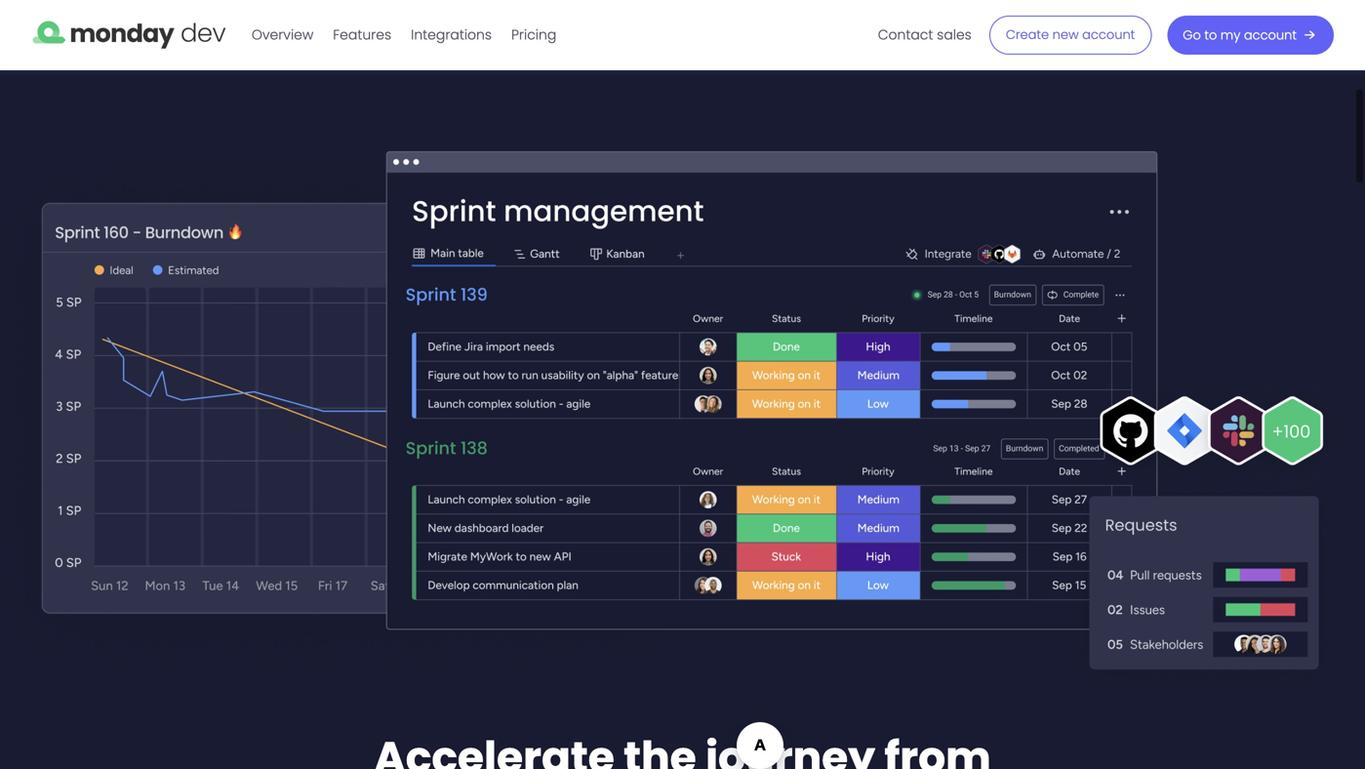 Task type: vqa. For each thing, say whether or not it's contained in the screenshot.
Create
yes



Task type: locate. For each thing, give the bounding box(es) containing it.
create new account button
[[990, 16, 1152, 55]]

features
[[333, 25, 392, 44]]

create
[[1006, 26, 1050, 43]]

1 horizontal spatial account
[[1245, 26, 1298, 44]]

contact
[[878, 25, 934, 44]]

pricing link
[[502, 19, 567, 51]]

go to my account
[[1184, 26, 1298, 44]]

integrations link
[[401, 19, 502, 51]]

pricing
[[512, 25, 557, 44]]

go
[[1184, 26, 1202, 44]]

my
[[1221, 26, 1241, 44]]

account right new
[[1083, 26, 1136, 43]]

integrations
[[411, 25, 492, 44]]

account right my
[[1245, 26, 1298, 44]]

features link
[[323, 19, 401, 51]]

go to my account button
[[1168, 16, 1335, 55]]

account
[[1083, 26, 1136, 43], [1245, 26, 1298, 44]]

0 horizontal spatial account
[[1083, 26, 1136, 43]]

overview link
[[242, 19, 323, 51]]



Task type: describe. For each thing, give the bounding box(es) containing it.
to
[[1205, 26, 1218, 44]]

monday.com dev image
[[31, 13, 226, 54]]

contact sales button
[[869, 19, 982, 51]]

account inside button
[[1245, 26, 1298, 44]]

sales
[[937, 25, 972, 44]]

account inside button
[[1083, 26, 1136, 43]]

new
[[1053, 26, 1079, 43]]

create new account
[[1006, 26, 1136, 43]]

main element
[[242, 0, 1335, 70]]

contact sales
[[878, 25, 972, 44]]

hero option 2 image
[[0, 72, 1366, 698]]

overview
[[252, 25, 314, 44]]



